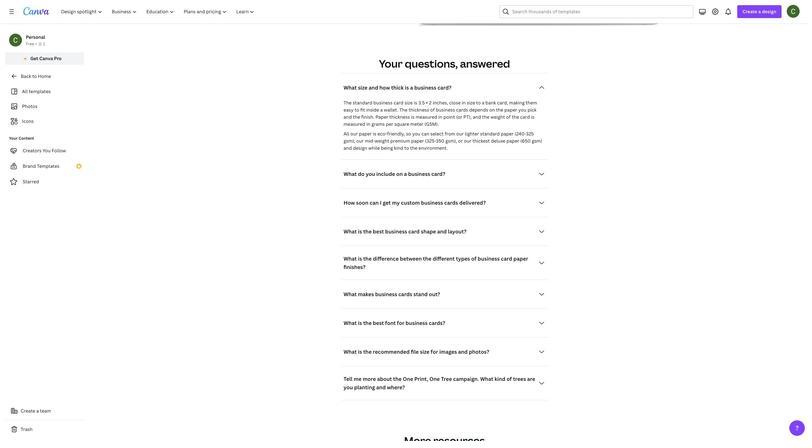 Task type: locate. For each thing, give the bounding box(es) containing it.
lighter
[[465, 131, 479, 137]]

and left the while
[[344, 145, 352, 151]]

0 vertical spatial your
[[379, 57, 403, 71]]

a
[[759, 8, 762, 15], [411, 84, 414, 91], [482, 100, 485, 106], [381, 107, 383, 113], [404, 171, 407, 178], [36, 408, 39, 414]]

the right between on the bottom
[[423, 256, 432, 263]]

1 horizontal spatial the
[[400, 107, 408, 113]]

1 vertical spatial best
[[373, 320, 384, 327]]

get
[[30, 55, 38, 62]]

what inside what is the difference between the different types of business card paper finishes?
[[344, 256, 357, 263]]

1 horizontal spatial for
[[431, 349, 439, 356]]

design left christina overa icon
[[763, 8, 777, 15]]

card,
[[498, 100, 509, 106]]

starred
[[23, 179, 39, 185]]

all for all templates
[[22, 88, 28, 95]]

the
[[344, 100, 352, 106], [400, 107, 408, 113]]

my
[[392, 200, 400, 207]]

1 horizontal spatial can
[[422, 131, 430, 137]]

best for business
[[373, 228, 384, 235]]

0 vertical spatial best
[[373, 228, 384, 235]]

design down mid-
[[353, 145, 368, 151]]

1 horizontal spatial one
[[430, 376, 440, 383]]

of
[[431, 107, 435, 113], [507, 114, 511, 120], [472, 256, 477, 263], [507, 376, 512, 383]]

cards up (or
[[457, 107, 469, 113]]

None search field
[[500, 5, 694, 18]]

the down depends
[[483, 114, 490, 120]]

for left images
[[431, 349, 439, 356]]

our left mid-
[[357, 138, 364, 144]]

best
[[373, 228, 384, 235], [373, 320, 384, 327]]

1 horizontal spatial in
[[439, 114, 443, 120]]

so
[[407, 131, 412, 137]]

you down tell
[[344, 384, 353, 391]]

0 horizontal spatial your
[[9, 136, 18, 141]]

1 horizontal spatial weight
[[491, 114, 506, 120]]

thickness
[[409, 107, 430, 113], [390, 114, 410, 120]]

best up difference
[[373, 228, 384, 235]]

business right makes
[[376, 291, 398, 298]]

is up finishes?
[[358, 256, 362, 263]]

finish.
[[362, 114, 375, 120]]

1 horizontal spatial gsm),
[[446, 138, 458, 144]]

what inside tell me more about the one print, one tree campaign. what kind of trees are you planting and where?
[[481, 376, 494, 383]]

is down the soon
[[358, 228, 362, 235]]

cards inside the standard business card size is 3.5 × 2 inches, close in size to a bank card, making them easy to fit inside a wallet. the thickness of business cards depends on the paper you pick and the finish. paper thickness is measured in point (or pt), and the weight of the card is measured in grams per square meter (gsm).
[[457, 107, 469, 113]]

thickness up 'square'
[[390, 114, 410, 120]]

one left "print,"
[[403, 376, 414, 383]]

images
[[440, 349, 457, 356]]

what size and how thick is a business card?
[[344, 84, 452, 91]]

is down pick
[[532, 114, 535, 120]]

1 vertical spatial create
[[21, 408, 35, 414]]

in down finish.
[[367, 121, 371, 127]]

1 vertical spatial card?
[[432, 171, 446, 178]]

standard up deluxe
[[481, 131, 500, 137]]

your left 'content'
[[9, 136, 18, 141]]

business right types
[[478, 256, 500, 263]]

is up me
[[358, 349, 362, 356]]

card? up inches,
[[438, 84, 452, 91]]

is left 3.5
[[414, 100, 418, 106]]

2 vertical spatial in
[[367, 121, 371, 127]]

is left eco-
[[373, 131, 377, 137]]

per
[[386, 121, 394, 127]]

kind down premium
[[394, 145, 404, 151]]

your for your questions, answered
[[379, 57, 403, 71]]

size right the file
[[420, 349, 430, 356]]

the down so
[[411, 145, 418, 151]]

1 horizontal spatial design
[[763, 8, 777, 15]]

business
[[415, 84, 437, 91], [374, 100, 393, 106], [436, 107, 455, 113], [409, 171, 431, 178], [421, 200, 443, 207], [386, 228, 408, 235], [478, 256, 500, 263], [376, 291, 398, 298], [406, 320, 428, 327]]

2 best from the top
[[373, 320, 384, 327]]

1 horizontal spatial your
[[379, 57, 403, 71]]

your content
[[9, 136, 34, 141]]

1 horizontal spatial standard
[[481, 131, 500, 137]]

all for all our paper is eco-friendly, so you can select from our lighter standard paper (240-325 gsm), our mid-weight premium paper (325-350 gsm), or our thickest deluxe paper (650 gsm) and design while being kind to the environment.
[[344, 131, 350, 137]]

0 horizontal spatial weight
[[375, 138, 390, 144]]

cards?
[[429, 320, 446, 327]]

standard
[[353, 100, 373, 106], [481, 131, 500, 137]]

create a team button
[[5, 405, 84, 418]]

on
[[490, 107, 495, 113], [397, 171, 403, 178]]

the left font
[[364, 320, 372, 327]]

follow
[[52, 148, 66, 154]]

tell me more about the one print, one tree campaign. what kind of trees are you planting and where?
[[344, 376, 536, 391]]

create inside create a design dropdown button
[[743, 8, 758, 15]]

0 vertical spatial in
[[462, 100, 466, 106]]

1 vertical spatial can
[[370, 200, 379, 207]]

thickness down 3.5
[[409, 107, 430, 113]]

paper
[[376, 114, 389, 120]]

personal
[[26, 34, 45, 40]]

create for create a team
[[21, 408, 35, 414]]

1 best from the top
[[373, 228, 384, 235]]

one left tree
[[430, 376, 440, 383]]

canva
[[39, 55, 53, 62]]

2 one from the left
[[430, 376, 440, 383]]

1 horizontal spatial measured
[[416, 114, 438, 120]]

soon
[[356, 200, 369, 207]]

0 horizontal spatial on
[[397, 171, 403, 178]]

shape
[[421, 228, 436, 235]]

of inside tell me more about the one print, one tree campaign. what kind of trees are you planting and where?
[[507, 376, 512, 383]]

business left cards? at the bottom right
[[406, 320, 428, 327]]

from
[[445, 131, 456, 137]]

0 horizontal spatial can
[[370, 200, 379, 207]]

1 vertical spatial all
[[344, 131, 350, 137]]

is inside all our paper is eco-friendly, so you can select from our lighter standard paper (240-325 gsm), our mid-weight premium paper (325-350 gsm), or our thickest deluxe paper (650 gsm) and design while being kind to the environment.
[[373, 131, 377, 137]]

mid-
[[365, 138, 375, 144]]

0 horizontal spatial one
[[403, 376, 414, 383]]

0 vertical spatial design
[[763, 8, 777, 15]]

for
[[397, 320, 405, 327], [431, 349, 439, 356]]

0 horizontal spatial in
[[367, 121, 371, 127]]

what size and how thick is a business card? button
[[341, 81, 549, 94]]

best left font
[[373, 320, 384, 327]]

what
[[344, 84, 357, 91], [344, 171, 357, 178], [344, 228, 357, 235], [344, 256, 357, 263], [344, 291, 357, 298], [344, 320, 357, 327], [344, 349, 357, 356], [481, 376, 494, 383]]

what is the best business card shape and layout? button
[[341, 225, 549, 238]]

1 vertical spatial thickness
[[390, 114, 410, 120]]

create inside create a team button
[[21, 408, 35, 414]]

0 vertical spatial kind
[[394, 145, 404, 151]]

kind
[[394, 145, 404, 151], [495, 376, 506, 383]]

all left templates
[[22, 88, 28, 95]]

0 horizontal spatial measured
[[344, 121, 366, 127]]

cards left stand at right
[[399, 291, 413, 298]]

0 horizontal spatial all
[[22, 88, 28, 95]]

of down the card,
[[507, 114, 511, 120]]

gsm), left mid-
[[344, 138, 356, 144]]

and down depends
[[473, 114, 482, 120]]

0 horizontal spatial design
[[353, 145, 368, 151]]

our right or
[[464, 138, 472, 144]]

all inside all our paper is eco-friendly, so you can select from our lighter standard paper (240-325 gsm), our mid-weight premium paper (325-350 gsm), or our thickest deluxe paper (650 gsm) and design while being kind to the environment.
[[344, 131, 350, 137]]

icons
[[22, 118, 34, 124]]

what is the difference between the different types of business card paper finishes? button
[[341, 254, 549, 272]]

you right do at top left
[[366, 171, 375, 178]]

design
[[763, 8, 777, 15], [353, 145, 368, 151]]

1 vertical spatial standard
[[481, 131, 500, 137]]

•
[[35, 41, 37, 47]]

top level navigation element
[[57, 5, 260, 18]]

what is the difference between the different types of business card paper finishes?
[[344, 256, 529, 271]]

creators you follow link
[[5, 144, 84, 157]]

on right include
[[397, 171, 403, 178]]

on inside the standard business card size is 3.5 × 2 inches, close in size to a bank card, making them easy to fit inside a wallet. the thickness of business cards depends on the paper you pick and the finish. paper thickness is measured in point (or pt), and the weight of the card is measured in grams per square meter (gsm).
[[490, 107, 495, 113]]

and
[[369, 84, 379, 91], [344, 114, 352, 120], [473, 114, 482, 120], [344, 145, 352, 151], [438, 228, 447, 235], [459, 349, 468, 356], [377, 384, 386, 391]]

and left how
[[369, 84, 379, 91]]

size left 3.5
[[405, 100, 413, 106]]

weight down the card,
[[491, 114, 506, 120]]

how soon can i get my custom business cards delivered?
[[344, 200, 486, 207]]

what for what do you include on a business card?
[[344, 171, 357, 178]]

measured down finish.
[[344, 121, 366, 127]]

0 horizontal spatial kind
[[394, 145, 404, 151]]

delivered?
[[460, 200, 486, 207]]

what is the recommended file size for images and photos?
[[344, 349, 490, 356]]

of left trees
[[507, 376, 512, 383]]

cards left delivered?
[[445, 200, 459, 207]]

is right thick in the top left of the page
[[405, 84, 409, 91]]

content
[[19, 136, 34, 141]]

for right font
[[397, 320, 405, 327]]

0 vertical spatial the
[[344, 100, 352, 106]]

size up depends
[[467, 100, 476, 106]]

1 vertical spatial for
[[431, 349, 439, 356]]

1 horizontal spatial all
[[344, 131, 350, 137]]

card?
[[438, 84, 452, 91], [432, 171, 446, 178]]

business up ×
[[415, 84, 437, 91]]

gsm)
[[532, 138, 543, 144]]

kind left trees
[[495, 376, 506, 383]]

all templates
[[22, 88, 51, 95]]

1 vertical spatial weight
[[375, 138, 390, 144]]

you inside all our paper is eco-friendly, so you can select from our lighter standard paper (240-325 gsm), our mid-weight premium paper (325-350 gsm), or our thickest deluxe paper (650 gsm) and design while being kind to the environment.
[[413, 131, 421, 137]]

and down about
[[377, 384, 386, 391]]

2 vertical spatial cards
[[399, 291, 413, 298]]

layout?
[[448, 228, 467, 235]]

0 horizontal spatial the
[[344, 100, 352, 106]]

inches,
[[433, 100, 448, 106]]

them
[[526, 100, 538, 106]]

environment.
[[419, 145, 448, 151]]

the up easy
[[344, 100, 352, 106]]

gsm),
[[344, 138, 356, 144], [446, 138, 458, 144]]

business right custom
[[421, 200, 443, 207]]

1 horizontal spatial kind
[[495, 376, 506, 383]]

standard up "fit"
[[353, 100, 373, 106]]

answered
[[460, 57, 511, 71]]

(325-
[[426, 138, 436, 144]]

you down the making
[[519, 107, 527, 113]]

1 vertical spatial the
[[400, 107, 408, 113]]

friendly,
[[387, 131, 405, 137]]

is up meter
[[411, 114, 415, 120]]

are
[[528, 376, 536, 383]]

team
[[40, 408, 51, 414]]

bank
[[486, 100, 497, 106]]

0 vertical spatial card?
[[438, 84, 452, 91]]

measured up '(gsm).'
[[416, 114, 438, 120]]

can left the i
[[370, 200, 379, 207]]

to down premium
[[405, 145, 409, 151]]

the down the card,
[[497, 107, 504, 113]]

0 vertical spatial on
[[490, 107, 495, 113]]

in left point
[[439, 114, 443, 120]]

0 horizontal spatial standard
[[353, 100, 373, 106]]

gsm), down from
[[446, 138, 458, 144]]

all
[[22, 88, 28, 95], [344, 131, 350, 137]]

0 horizontal spatial create
[[21, 408, 35, 414]]

0 vertical spatial for
[[397, 320, 405, 327]]

all down easy
[[344, 131, 350, 137]]

1 horizontal spatial on
[[490, 107, 495, 113]]

0 vertical spatial weight
[[491, 114, 506, 120]]

0 vertical spatial standard
[[353, 100, 373, 106]]

thickest
[[473, 138, 490, 144]]

point
[[444, 114, 456, 120]]

to inside all our paper is eco-friendly, so you can select from our lighter standard paper (240-325 gsm), our mid-weight premium paper (325-350 gsm), or our thickest deluxe paper (650 gsm) and design while being kind to the environment.
[[405, 145, 409, 151]]

the right wallet.
[[400, 107, 408, 113]]

weight down eco-
[[375, 138, 390, 144]]

1 vertical spatial on
[[397, 171, 403, 178]]

your questions, answered
[[379, 57, 511, 71]]

card inside what is the difference between the different types of business card paper finishes?
[[501, 256, 513, 263]]

0 vertical spatial create
[[743, 8, 758, 15]]

the down the making
[[512, 114, 520, 120]]

create a design
[[743, 8, 777, 15]]

you
[[519, 107, 527, 113], [413, 131, 421, 137], [366, 171, 375, 178], [344, 384, 353, 391]]

what for what is the best font for business cards?
[[344, 320, 357, 327]]

photos?
[[469, 349, 490, 356]]

you right so
[[413, 131, 421, 137]]

what do you include on a business card? button
[[341, 168, 549, 181]]

types
[[456, 256, 471, 263]]

questions,
[[405, 57, 458, 71]]

finishes?
[[344, 264, 366, 271]]

free •
[[26, 41, 37, 47]]

0 horizontal spatial gsm),
[[344, 138, 356, 144]]

1 vertical spatial your
[[9, 136, 18, 141]]

your up how
[[379, 57, 403, 71]]

0 vertical spatial cards
[[457, 107, 469, 113]]

pt),
[[464, 114, 472, 120]]

1 vertical spatial kind
[[495, 376, 506, 383]]

can up (325-
[[422, 131, 430, 137]]

card? down environment.
[[432, 171, 446, 178]]

0 vertical spatial all
[[22, 88, 28, 95]]

back
[[21, 73, 31, 79]]

business down the my
[[386, 228, 408, 235]]

0 vertical spatial can
[[422, 131, 430, 137]]

about
[[377, 376, 392, 383]]

the up where?
[[394, 376, 402, 383]]

1 vertical spatial design
[[353, 145, 368, 151]]

paper inside what is the difference between the different types of business card paper finishes?
[[514, 256, 529, 263]]

1 horizontal spatial create
[[743, 8, 758, 15]]

while
[[369, 145, 380, 151]]

1
[[43, 41, 45, 47]]

or
[[459, 138, 463, 144]]

on down bank
[[490, 107, 495, 113]]

is
[[405, 84, 409, 91], [414, 100, 418, 106], [411, 114, 415, 120], [532, 114, 535, 120], [373, 131, 377, 137], [358, 228, 362, 235], [358, 256, 362, 263], [358, 320, 362, 327], [358, 349, 362, 356]]

get canva pro button
[[5, 52, 84, 65]]

in right 'close'
[[462, 100, 466, 106]]

of right types
[[472, 256, 477, 263]]

measured
[[416, 114, 438, 120], [344, 121, 366, 127]]



Task type: vqa. For each thing, say whether or not it's contained in the screenshot.
in
yes



Task type: describe. For each thing, give the bounding box(es) containing it.
and right 'shape'
[[438, 228, 447, 235]]

weight inside the standard business card size is 3.5 × 2 inches, close in size to a bank card, making them easy to fit inside a wallet. the thickness of business cards depends on the paper you pick and the finish. paper thickness is measured in point (or pt), and the weight of the card is measured in grams per square meter (gsm).
[[491, 114, 506, 120]]

trees
[[514, 376, 526, 383]]

stand
[[414, 291, 428, 298]]

and inside all our paper is eco-friendly, so you can select from our lighter standard paper (240-325 gsm), our mid-weight premium paper (325-350 gsm), or our thickest deluxe paper (650 gsm) and design while being kind to the environment.
[[344, 145, 352, 151]]

create a design button
[[738, 5, 782, 18]]

design inside dropdown button
[[763, 8, 777, 15]]

brand templates
[[23, 163, 59, 169]]

kind inside all our paper is eco-friendly, so you can select from our lighter standard paper (240-325 gsm), our mid-weight premium paper (325-350 gsm), or our thickest deluxe paper (650 gsm) and design while being kind to the environment.
[[394, 145, 404, 151]]

(650
[[521, 138, 531, 144]]

what for what is the difference between the different types of business card paper finishes?
[[344, 256, 357, 263]]

and inside tell me more about the one print, one tree campaign. what kind of trees are you planting and where?
[[377, 384, 386, 391]]

(240-
[[515, 131, 527, 137]]

wallet.
[[384, 107, 399, 113]]

easy
[[344, 107, 354, 113]]

font
[[386, 320, 396, 327]]

1 gsm), from the left
[[344, 138, 356, 144]]

back to home
[[21, 73, 51, 79]]

paper inside the standard business card size is 3.5 × 2 inches, close in size to a bank card, making them easy to fit inside a wallet. the thickness of business cards depends on the paper you pick and the finish. paper thickness is measured in point (or pt), and the weight of the card is measured in grams per square meter (gsm).
[[505, 107, 518, 113]]

get canva pro
[[30, 55, 62, 62]]

of down 2
[[431, 107, 435, 113]]

more
[[363, 376, 376, 383]]

Search search field
[[513, 6, 690, 18]]

weight inside all our paper is eco-friendly, so you can select from our lighter standard paper (240-325 gsm), our mid-weight premium paper (325-350 gsm), or our thickest deluxe paper (650 gsm) and design while being kind to the environment.
[[375, 138, 390, 144]]

what for what is the best business card shape and layout?
[[344, 228, 357, 235]]

file
[[411, 349, 419, 356]]

business up how soon can i get my custom business cards delivered?
[[409, 171, 431, 178]]

select
[[431, 131, 444, 137]]

photos
[[22, 103, 37, 109]]

templates
[[29, 88, 51, 95]]

pro
[[54, 55, 62, 62]]

a inside create a design dropdown button
[[759, 8, 762, 15]]

grams
[[372, 121, 385, 127]]

creators
[[23, 148, 42, 154]]

templates
[[37, 163, 59, 169]]

1 vertical spatial cards
[[445, 200, 459, 207]]

and right images
[[459, 349, 468, 356]]

2 horizontal spatial in
[[462, 100, 466, 106]]

you inside tell me more about the one print, one tree campaign. what kind of trees are you planting and where?
[[344, 384, 353, 391]]

to right back
[[32, 73, 37, 79]]

your for your content
[[9, 136, 18, 141]]

campaign.
[[454, 376, 480, 383]]

(or
[[457, 114, 463, 120]]

the inside tell me more about the one print, one tree campaign. what kind of trees are you planting and where?
[[394, 376, 402, 383]]

can inside dropdown button
[[370, 200, 379, 207]]

to left "fit"
[[355, 107, 360, 113]]

0 horizontal spatial for
[[397, 320, 405, 327]]

standard inside all our paper is eco-friendly, so you can select from our lighter standard paper (240-325 gsm), our mid-weight premium paper (325-350 gsm), or our thickest deluxe paper (650 gsm) and design while being kind to the environment.
[[481, 131, 500, 137]]

and down easy
[[344, 114, 352, 120]]

tell me more about the one print, one tree campaign. what kind of trees are you planting and where? button
[[341, 375, 549, 393]]

the left recommended
[[364, 349, 372, 356]]

different
[[433, 256, 455, 263]]

what makes business cards stand out?
[[344, 291, 441, 298]]

making
[[510, 100, 525, 106]]

you
[[43, 148, 51, 154]]

what for what size and how thick is a business card?
[[344, 84, 357, 91]]

is inside what is the difference between the different types of business card paper finishes?
[[358, 256, 362, 263]]

0 vertical spatial measured
[[416, 114, 438, 120]]

makes
[[358, 291, 374, 298]]

meter
[[411, 121, 424, 127]]

size left how
[[358, 84, 368, 91]]

what do you include on a business card?
[[344, 171, 446, 178]]

standard inside the standard business card size is 3.5 × 2 inches, close in size to a bank card, making them easy to fit inside a wallet. the thickness of business cards depends on the paper you pick and the finish. paper thickness is measured in point (or pt), and the weight of the card is measured in grams per square meter (gsm).
[[353, 100, 373, 106]]

the inside all our paper is eco-friendly, so you can select from our lighter standard paper (240-325 gsm), our mid-weight premium paper (325-350 gsm), or our thickest deluxe paper (650 gsm) and design while being kind to the environment.
[[411, 145, 418, 151]]

brand
[[23, 163, 36, 169]]

0 vertical spatial thickness
[[409, 107, 430, 113]]

trash link
[[5, 423, 84, 436]]

what for what is the recommended file size for images and photos?
[[344, 349, 357, 356]]

the standard business card size is 3.5 × 2 inches, close in size to a bank card, making them easy to fit inside a wallet. the thickness of business cards depends on the paper you pick and the finish. paper thickness is measured in point (or pt), and the weight of the card is measured in grams per square meter (gsm).
[[344, 100, 538, 127]]

of inside what is the difference between the different types of business card paper finishes?
[[472, 256, 477, 263]]

what is the best font for business cards?
[[344, 320, 446, 327]]

2 gsm), from the left
[[446, 138, 458, 144]]

you inside the standard business card size is 3.5 × 2 inches, close in size to a bank card, making them easy to fit inside a wallet. the thickness of business cards depends on the paper you pick and the finish. paper thickness is measured in point (or pt), and the weight of the card is measured in grams per square meter (gsm).
[[519, 107, 527, 113]]

thick
[[392, 84, 404, 91]]

what for what makes business cards stand out?
[[344, 291, 357, 298]]

the down the soon
[[364, 228, 372, 235]]

350
[[436, 138, 445, 144]]

deluxe
[[491, 138, 506, 144]]

difference
[[373, 256, 399, 263]]

close
[[450, 100, 461, 106]]

the down easy
[[353, 114, 361, 120]]

pick
[[528, 107, 537, 113]]

inside
[[367, 107, 380, 113]]

how to design and print your own business cards image
[[416, 0, 662, 26]]

square
[[395, 121, 410, 127]]

do
[[358, 171, 365, 178]]

depends
[[470, 107, 489, 113]]

a inside create a team button
[[36, 408, 39, 414]]

best for font
[[373, 320, 384, 327]]

tree
[[441, 376, 452, 383]]

3.5
[[419, 100, 425, 106]]

kind inside tell me more about the one print, one tree campaign. what kind of trees are you planting and where?
[[495, 376, 506, 383]]

brand templates link
[[5, 160, 84, 173]]

design inside all our paper is eco-friendly, so you can select from our lighter standard paper (240-325 gsm), our mid-weight premium paper (325-350 gsm), or our thickest deluxe paper (650 gsm) and design while being kind to the environment.
[[353, 145, 368, 151]]

business up wallet.
[[374, 100, 393, 106]]

1 vertical spatial measured
[[344, 121, 366, 127]]

custom
[[401, 200, 420, 207]]

can inside all our paper is eco-friendly, so you can select from our lighter standard paper (240-325 gsm), our mid-weight premium paper (325-350 gsm), or our thickest deluxe paper (650 gsm) and design while being kind to the environment.
[[422, 131, 430, 137]]

(gsm).
[[425, 121, 439, 127]]

starred link
[[5, 175, 84, 188]]

premium
[[391, 138, 410, 144]]

is down makes
[[358, 320, 362, 327]]

a inside what do you include on a business card? dropdown button
[[404, 171, 407, 178]]

back to home link
[[5, 70, 84, 83]]

to up depends
[[477, 100, 481, 106]]

tell
[[344, 376, 353, 383]]

being
[[381, 145, 393, 151]]

our down easy
[[351, 131, 358, 137]]

i
[[380, 200, 382, 207]]

print,
[[415, 376, 429, 383]]

what makes business cards stand out? button
[[341, 288, 549, 301]]

business inside what is the difference between the different types of business card paper finishes?
[[478, 256, 500, 263]]

create for create a design
[[743, 8, 758, 15]]

the up finishes?
[[364, 256, 372, 263]]

icons link
[[9, 115, 80, 128]]

christina overa image
[[788, 5, 801, 18]]

1 one from the left
[[403, 376, 414, 383]]

between
[[400, 256, 422, 263]]

all templates link
[[9, 85, 80, 98]]

on inside dropdown button
[[397, 171, 403, 178]]

how
[[380, 84, 390, 91]]

our up or
[[457, 131, 464, 137]]

where?
[[387, 384, 405, 391]]

business up point
[[436, 107, 455, 113]]

2
[[430, 100, 432, 106]]

×
[[426, 100, 428, 106]]

out?
[[429, 291, 441, 298]]

what is the best font for business cards? button
[[341, 317, 549, 330]]

how
[[344, 200, 355, 207]]

a inside what size and how thick is a business card? dropdown button
[[411, 84, 414, 91]]

325
[[527, 131, 534, 137]]

eco-
[[378, 131, 387, 137]]

1 vertical spatial in
[[439, 114, 443, 120]]

recommended
[[373, 349, 410, 356]]

get
[[383, 200, 391, 207]]

home
[[38, 73, 51, 79]]



